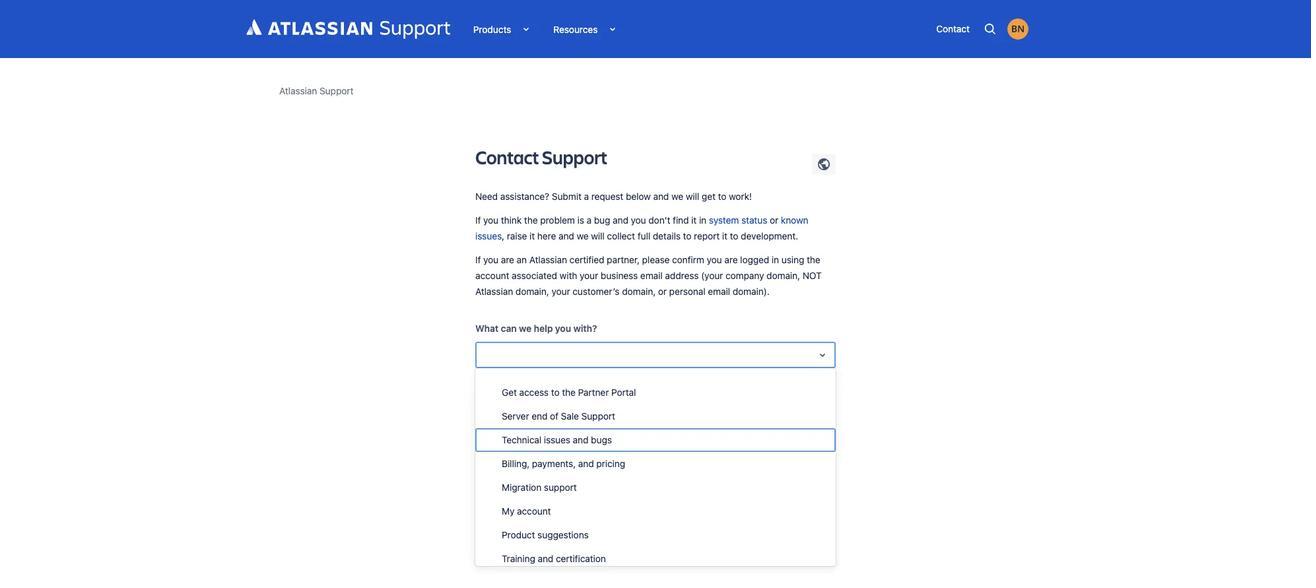 Task type: locate. For each thing, give the bounding box(es) containing it.
in up report
[[700, 215, 707, 226]]

0 horizontal spatial will
[[591, 231, 605, 242]]

issues for known issues
[[476, 231, 502, 242]]

are up company
[[725, 254, 738, 266]]

atlassian support
[[279, 85, 354, 96]]

it down system
[[723, 231, 728, 242]]

1 vertical spatial will
[[591, 231, 605, 242]]

product suggestions
[[502, 530, 589, 541]]

access
[[520, 387, 549, 398]]

a right submit
[[584, 191, 589, 202]]

think
[[501, 215, 522, 226]]

you
[[484, 215, 499, 226], [631, 215, 646, 226], [484, 254, 499, 266], [707, 254, 722, 266], [555, 323, 571, 334]]

my account
[[502, 506, 551, 517]]

1 horizontal spatial in
[[772, 254, 780, 266]]

1 vertical spatial the
[[807, 254, 821, 266]]

the for portal
[[562, 387, 576, 398]]

0 vertical spatial account
[[476, 270, 510, 281]]

full
[[638, 231, 651, 242]]

the inside if you are an atlassian certified partner, please confirm you are logged in using the account associated with your business email address (your company domain, not atlassian domain, your customer's domain, or personal email domain).
[[807, 254, 821, 266]]

to
[[718, 191, 727, 202], [683, 231, 692, 242], [730, 231, 739, 242], [551, 387, 560, 398]]

if
[[476, 215, 481, 226], [476, 254, 481, 266]]

domain,
[[767, 270, 801, 281], [516, 286, 549, 297], [622, 286, 656, 297]]

1 vertical spatial if
[[476, 254, 481, 266]]

account down migration support
[[517, 506, 551, 517]]

2 vertical spatial we
[[519, 323, 532, 334]]

1 vertical spatial atlassian
[[530, 254, 567, 266]]

the up sale
[[562, 387, 576, 398]]

1 horizontal spatial account
[[517, 506, 551, 517]]

support for contact support
[[542, 145, 608, 170]]

support
[[320, 85, 354, 96], [542, 145, 608, 170], [582, 411, 616, 422]]

it right find
[[692, 215, 697, 226]]

domain, down business
[[622, 286, 656, 297]]

in left using
[[772, 254, 780, 266]]

2 horizontal spatial the
[[807, 254, 821, 266]]

in
[[700, 215, 707, 226], [772, 254, 780, 266]]

it for if you think the problem is a bug and you don't find it in system status or
[[692, 215, 697, 226]]

0 vertical spatial or
[[770, 215, 779, 226]]

0 horizontal spatial are
[[501, 254, 515, 266]]

contact for contact
[[937, 23, 970, 34]]

report
[[694, 231, 720, 242]]

server
[[502, 411, 529, 422]]

it for , raise it here and we will collect full details to report it to development.
[[723, 231, 728, 242]]

0 horizontal spatial contact
[[476, 145, 539, 170]]

1 horizontal spatial domain,
[[622, 286, 656, 297]]

we up find
[[672, 191, 684, 202]]

2 if from the top
[[476, 254, 481, 266]]

and left the bugs
[[573, 434, 589, 446]]

to right get
[[718, 191, 727, 202]]

1 horizontal spatial it
[[692, 215, 697, 226]]

it left here
[[530, 231, 535, 242]]

a right is
[[587, 215, 592, 226]]

issues
[[476, 231, 502, 242], [544, 434, 571, 446]]

resources dropdown image
[[598, 21, 614, 37]]

technical
[[502, 434, 542, 446]]

you left "an"
[[484, 254, 499, 266]]

2 horizontal spatial it
[[723, 231, 728, 242]]

you up (your
[[707, 254, 722, 266]]

below
[[626, 191, 651, 202]]

email
[[641, 270, 663, 281], [708, 286, 731, 297]]

issues down think
[[476, 231, 502, 242]]

support up submit
[[542, 145, 608, 170]]

to down the system status link
[[730, 231, 739, 242]]

1 vertical spatial contact
[[476, 145, 539, 170]]

your
[[580, 270, 599, 281], [552, 286, 571, 297]]

technical issues and bugs
[[502, 434, 612, 446]]

1 vertical spatial a
[[587, 215, 592, 226]]

with
[[560, 270, 578, 281]]

1 are from the left
[[501, 254, 515, 266]]

collect
[[607, 231, 635, 242]]

1 horizontal spatial the
[[562, 387, 576, 398]]

1 horizontal spatial contact
[[937, 23, 970, 34]]

certified
[[570, 254, 605, 266]]

an
[[517, 254, 527, 266]]

issues inside the 'known issues'
[[476, 231, 502, 242]]

resources
[[554, 23, 598, 35]]

you up full
[[631, 215, 646, 226]]

work!
[[729, 191, 752, 202]]

0 vertical spatial issues
[[476, 231, 502, 242]]

0 vertical spatial if
[[476, 215, 481, 226]]

or up development.
[[770, 215, 779, 226]]

1 vertical spatial your
[[552, 286, 571, 297]]

0 horizontal spatial your
[[552, 286, 571, 297]]

1 vertical spatial issues
[[544, 434, 571, 446]]

0 horizontal spatial issues
[[476, 231, 502, 242]]

1 horizontal spatial your
[[580, 270, 599, 281]]

1 vertical spatial in
[[772, 254, 780, 266]]

2 are from the left
[[725, 254, 738, 266]]

if down need
[[476, 215, 481, 226]]

certification
[[556, 553, 606, 565]]

server end of sale support
[[502, 411, 616, 422]]

0 horizontal spatial the
[[524, 215, 538, 226]]

1 horizontal spatial issues
[[544, 434, 571, 446]]

or left 'personal'
[[658, 286, 667, 297]]

we down is
[[577, 231, 589, 242]]

not
[[803, 270, 822, 281]]

what
[[476, 323, 499, 334]]

will down bug
[[591, 231, 605, 242]]

issues down server end of sale support at the left of the page
[[544, 434, 571, 446]]

0 horizontal spatial in
[[700, 215, 707, 226]]

and down "problem"
[[559, 231, 575, 242]]

issues for technical issues and bugs
[[544, 434, 571, 446]]

(your
[[702, 270, 724, 281]]

and
[[654, 191, 669, 202], [613, 215, 629, 226], [559, 231, 575, 242], [573, 434, 589, 446], [579, 458, 594, 469], [538, 553, 554, 565]]

0 horizontal spatial email
[[641, 270, 663, 281]]

contact support
[[476, 145, 608, 170]]

0 vertical spatial support
[[320, 85, 354, 96]]

we right the can
[[519, 323, 532, 334]]

your down certified
[[580, 270, 599, 281]]

1 horizontal spatial atlassian
[[476, 286, 513, 297]]

payments,
[[532, 458, 576, 469]]

a
[[584, 191, 589, 202], [587, 215, 592, 226]]

1 if from the top
[[476, 215, 481, 226]]

1 vertical spatial email
[[708, 286, 731, 297]]

account inside if you are an atlassian certified partner, please confirm you are logged in using the account associated with your business email address (your company domain, not atlassian domain, your customer's domain, or personal email domain).
[[476, 270, 510, 281]]

1 horizontal spatial are
[[725, 254, 738, 266]]

if inside if you are an atlassian certified partner, please confirm you are logged in using the account associated with your business email address (your company domain, not atlassian domain, your customer's domain, or personal email domain).
[[476, 254, 481, 266]]

search page image
[[984, 22, 998, 36]]

find
[[673, 215, 689, 226]]

1 horizontal spatial will
[[686, 191, 700, 202]]

it
[[692, 215, 697, 226], [530, 231, 535, 242], [723, 231, 728, 242]]

0 horizontal spatial or
[[658, 286, 667, 297]]

get access to the partner portal
[[502, 387, 636, 398]]

will
[[686, 191, 700, 202], [591, 231, 605, 242]]

email down (your
[[708, 286, 731, 297]]

atlassian
[[279, 85, 317, 96], [530, 254, 567, 266], [476, 286, 513, 297]]

using
[[782, 254, 805, 266]]

0 horizontal spatial atlassian
[[279, 85, 317, 96]]

contact up assistance?
[[476, 145, 539, 170]]

partner,
[[607, 254, 640, 266]]

support down atlassian logo
[[320, 85, 354, 96]]

business
[[601, 270, 638, 281]]

don't
[[649, 215, 671, 226]]

2 vertical spatial the
[[562, 387, 576, 398]]

if for if you are an atlassian certified partner, please confirm you are logged in using the account associated with your business email address (your company domain, not atlassian domain, your customer's domain, or personal email domain).
[[476, 254, 481, 266]]

if left "an"
[[476, 254, 481, 266]]

domain, down using
[[767, 270, 801, 281]]

0 vertical spatial contact
[[937, 23, 970, 34]]

0 vertical spatial we
[[672, 191, 684, 202]]

2 horizontal spatial atlassian
[[530, 254, 567, 266]]

support up the bugs
[[582, 411, 616, 422]]

1 vertical spatial or
[[658, 286, 667, 297]]

1 horizontal spatial we
[[577, 231, 589, 242]]

will left get
[[686, 191, 700, 202]]

are left "an"
[[501, 254, 515, 266]]

is
[[578, 215, 585, 226]]

you left think
[[484, 215, 499, 226]]

training
[[502, 553, 536, 565]]

the up not
[[807, 254, 821, 266]]

2 horizontal spatial domain,
[[767, 270, 801, 281]]

0 horizontal spatial we
[[519, 323, 532, 334]]

request
[[592, 191, 624, 202]]

email down please
[[641, 270, 663, 281]]

0 horizontal spatial account
[[476, 270, 510, 281]]

we
[[672, 191, 684, 202], [577, 231, 589, 242], [519, 323, 532, 334]]

or
[[770, 215, 779, 226], [658, 286, 667, 297]]

account down ,
[[476, 270, 510, 281]]

domain, down associated
[[516, 286, 549, 297]]

,
[[502, 231, 505, 242]]

your down the with
[[552, 286, 571, 297]]

contact left search page icon
[[937, 23, 970, 34]]

0 vertical spatial the
[[524, 215, 538, 226]]

the right think
[[524, 215, 538, 226]]

account avatar image
[[1008, 18, 1029, 39]]

1 vertical spatial support
[[542, 145, 608, 170]]

account
[[476, 270, 510, 281], [517, 506, 551, 517]]



Task type: describe. For each thing, give the bounding box(es) containing it.
to down find
[[683, 231, 692, 242]]

0 vertical spatial will
[[686, 191, 700, 202]]

product
[[502, 530, 535, 541]]

support
[[544, 482, 577, 493]]

0 horizontal spatial domain,
[[516, 286, 549, 297]]

suggestions
[[538, 530, 589, 541]]

partner
[[578, 387, 609, 398]]

submit
[[552, 191, 582, 202]]

resources button
[[544, 19, 624, 39]]

customer's
[[573, 286, 620, 297]]

and right below
[[654, 191, 669, 202]]

known issues link
[[476, 215, 809, 242]]

2 vertical spatial atlassian
[[476, 286, 513, 297]]

0 vertical spatial a
[[584, 191, 589, 202]]

problem
[[540, 215, 575, 226]]

need
[[476, 191, 498, 202]]

2 horizontal spatial we
[[672, 191, 684, 202]]

billing,
[[502, 458, 530, 469]]

training and certification
[[502, 553, 606, 565]]

if you are an atlassian certified partner, please confirm you are logged in using the account associated with your business email address (your company domain, not atlassian domain, your customer's domain, or personal email domain).
[[476, 254, 822, 297]]

here
[[538, 231, 556, 242]]

migration support
[[502, 482, 577, 493]]

1 vertical spatial account
[[517, 506, 551, 517]]

end
[[532, 411, 548, 422]]

system status link
[[709, 215, 768, 226]]

billing, payments, and pricing
[[502, 458, 626, 469]]

and left pricing
[[579, 458, 594, 469]]

products image
[[511, 21, 527, 37]]

need assistance? submit a request below and we will get to work!
[[476, 191, 752, 202]]

open image
[[815, 347, 831, 363]]

0 vertical spatial in
[[700, 215, 707, 226]]

products button
[[464, 19, 537, 39]]

atlassian logo image
[[246, 19, 450, 39]]

bugs
[[591, 434, 612, 446]]

migration
[[502, 482, 542, 493]]

in inside if you are an atlassian certified partner, please confirm you are logged in using the account associated with your business email address (your company domain, not atlassian domain, your customer's domain, or personal email domain).
[[772, 254, 780, 266]]

you right help
[[555, 323, 571, 334]]

or inside if you are an atlassian certified partner, please confirm you are logged in using the account associated with your business email address (your company domain, not atlassian domain, your customer's domain, or personal email domain).
[[658, 286, 667, 297]]

confirm
[[672, 254, 705, 266]]

0 vertical spatial email
[[641, 270, 663, 281]]

status
[[742, 215, 768, 226]]

and down product suggestions on the left bottom
[[538, 553, 554, 565]]

if for if you think the problem is a bug and you don't find it in system status or
[[476, 215, 481, 226]]

get
[[502, 387, 517, 398]]

details
[[653, 231, 681, 242]]

assistance?
[[501, 191, 550, 202]]

atlassian support link
[[279, 83, 354, 99]]

what can we help you with?
[[476, 323, 597, 334]]

known issues
[[476, 215, 809, 242]]

bug
[[594, 215, 611, 226]]

pricing
[[597, 458, 626, 469]]

the for is
[[524, 215, 538, 226]]

with?
[[574, 323, 597, 334]]

associated
[[512, 270, 557, 281]]

0 vertical spatial your
[[580, 270, 599, 281]]

to right access
[[551, 387, 560, 398]]

can
[[501, 323, 517, 334]]

1 horizontal spatial email
[[708, 286, 731, 297]]

please
[[642, 254, 670, 266]]

personal
[[670, 286, 706, 297]]

development.
[[741, 231, 799, 242]]

of
[[550, 411, 559, 422]]

products
[[473, 23, 511, 35]]

my
[[502, 506, 515, 517]]

sale
[[561, 411, 579, 422]]

contact for contact support
[[476, 145, 539, 170]]

domain).
[[733, 286, 770, 297]]

address
[[665, 270, 699, 281]]

1 vertical spatial we
[[577, 231, 589, 242]]

get
[[702, 191, 716, 202]]

and up collect
[[613, 215, 629, 226]]

known
[[781, 215, 809, 226]]

logged
[[741, 254, 770, 266]]

support for atlassian support
[[320, 85, 354, 96]]

if you think the problem is a bug and you don't find it in system status or
[[476, 215, 781, 226]]

1 horizontal spatial or
[[770, 215, 779, 226]]

portal
[[612, 387, 636, 398]]

system
[[709, 215, 739, 226]]

2 vertical spatial support
[[582, 411, 616, 422]]

0 vertical spatial atlassian
[[279, 85, 317, 96]]

0 horizontal spatial it
[[530, 231, 535, 242]]

raise
[[507, 231, 527, 242]]

, raise it here and we will collect full details to report it to development.
[[502, 231, 799, 242]]

company
[[726, 270, 765, 281]]

contact link
[[930, 19, 977, 39]]

help
[[534, 323, 553, 334]]



Task type: vqa. For each thing, say whether or not it's contained in the screenshot.
known issues issues
yes



